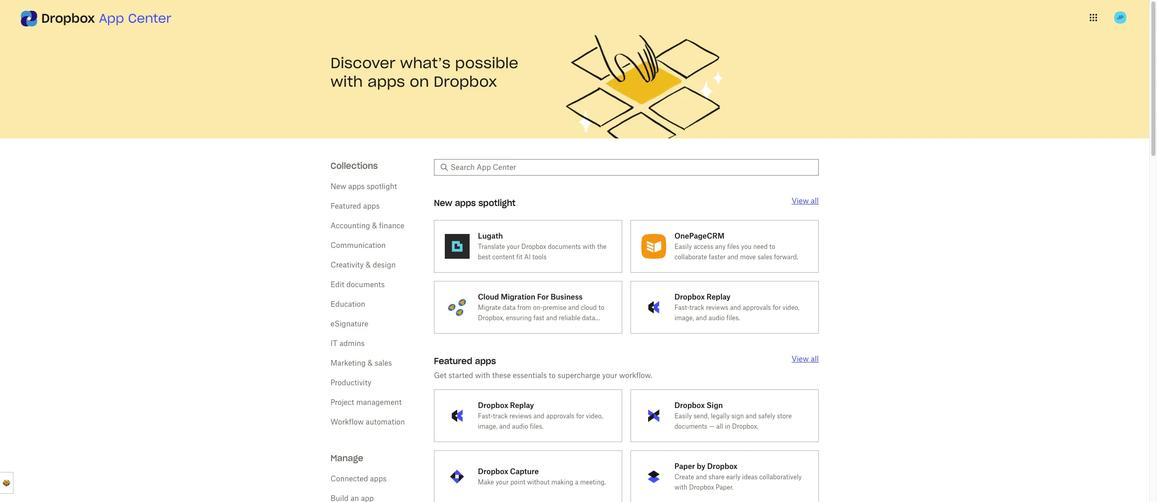 Task type: locate. For each thing, give the bounding box(es) containing it.
to right cloud
[[599, 304, 604, 312]]

view for new apps spotlight
[[792, 197, 809, 205]]

& left "finance" at the left of the page
[[372, 221, 377, 230]]

0 horizontal spatial documents
[[346, 280, 385, 289]]

your left point
[[496, 479, 509, 487]]

edit documents link
[[331, 280, 385, 289]]

ideas
[[742, 474, 758, 482]]

dropbox replay fast-track reviews and approvals for video, image, and audio files.
[[675, 293, 800, 322], [478, 401, 603, 431]]

esignature
[[331, 320, 368, 328]]

project
[[331, 398, 354, 407]]

1 vertical spatial view
[[792, 355, 809, 364]]

dropbox sign easily send, legally sign and safely store documents — all in dropbox.
[[675, 401, 792, 431]]

dropbox replay fast-track reviews and approvals for video, image, and audio files. down the move
[[675, 293, 800, 322]]

1 view from the top
[[792, 197, 809, 205]]

dropbox down these
[[478, 401, 508, 410]]

data
[[503, 304, 516, 312], [582, 314, 595, 322]]

and inside the dropbox sign easily send, legally sign and safely store documents — all in dropbox.
[[746, 413, 757, 421]]

dropbox.
[[732, 423, 759, 431]]

reviews down essentials
[[509, 413, 532, 421]]

0 vertical spatial replay
[[707, 293, 731, 302]]

1 horizontal spatial replay
[[707, 293, 731, 302]]

1 vertical spatial for
[[576, 413, 584, 421]]

2 view from the top
[[792, 355, 809, 364]]

1 horizontal spatial sales
[[758, 253, 772, 261]]

0 vertical spatial your
[[507, 243, 520, 251]]

dropbox up tools
[[521, 243, 546, 251]]

to right "need"
[[769, 243, 775, 251]]

1 horizontal spatial approvals
[[743, 304, 771, 312]]

safely
[[758, 413, 775, 421]]

with inside paper by dropbox create and share early ideas collaboratively with dropbox paper.
[[675, 484, 687, 492]]

documents left the on the right of the page
[[548, 243, 581, 251]]

0 vertical spatial files.
[[726, 314, 740, 322]]

0 vertical spatial view
[[792, 197, 809, 205]]

1 vertical spatial all
[[811, 355, 819, 364]]

view all
[[792, 197, 819, 205], [792, 355, 819, 364]]

marketing & sales link
[[331, 359, 392, 368]]

dropbox down share
[[689, 484, 714, 492]]

tools
[[532, 253, 547, 261]]

sign
[[732, 413, 744, 421]]

with inside discover what's possible with apps on dropbox
[[331, 72, 363, 91]]

1 vertical spatial reviews
[[509, 413, 532, 421]]

1 horizontal spatial audio
[[709, 314, 725, 322]]

sales inside the onepagecrm easily access any files you need to collaborate faster and move sales forward.
[[758, 253, 772, 261]]

track down these
[[493, 413, 508, 421]]

point
[[510, 479, 525, 487]]

reliable
[[559, 314, 580, 322]]

video, down supercharge
[[586, 413, 603, 421]]

0 horizontal spatial approvals
[[546, 413, 575, 421]]

all inside the dropbox sign easily send, legally sign and safely store documents — all in dropbox.
[[716, 423, 723, 431]]

view all link for new apps spotlight
[[792, 197, 819, 205]]

finance
[[379, 221, 404, 230]]

esignature link
[[331, 320, 368, 328]]

featured apps up the started
[[434, 356, 496, 367]]

2 vertical spatial your
[[496, 479, 509, 487]]

files.
[[726, 314, 740, 322], [530, 423, 544, 431]]

supercharge
[[558, 371, 600, 380]]

move
[[740, 253, 756, 261]]

featured up the started
[[434, 356, 472, 367]]

1 vertical spatial audio
[[512, 423, 528, 431]]

spotlight up featured apps link
[[367, 182, 397, 191]]

1 horizontal spatial featured
[[434, 356, 472, 367]]

education
[[331, 300, 365, 309]]

approvals down get started with these essentials to supercharge your workflow. on the bottom
[[546, 413, 575, 421]]

for down "forward."
[[773, 304, 781, 312]]

Search App Center text field
[[451, 162, 813, 173]]

spotlight
[[367, 182, 397, 191], [478, 198, 516, 208]]

sales down "need"
[[758, 253, 772, 261]]

1 horizontal spatial reviews
[[706, 304, 728, 312]]

1 view all link from the top
[[792, 197, 819, 205]]

1 vertical spatial sales
[[375, 359, 392, 368]]

0 horizontal spatial spotlight
[[367, 182, 397, 191]]

0 vertical spatial view all link
[[792, 197, 819, 205]]

apps inside discover what's possible with apps on dropbox
[[367, 72, 405, 91]]

0 vertical spatial featured apps
[[331, 202, 380, 211]]

1 horizontal spatial fast-
[[675, 304, 689, 312]]

1 vertical spatial your
[[602, 371, 617, 380]]

0 vertical spatial new
[[331, 182, 346, 191]]

new apps spotlight up lugath
[[434, 198, 516, 208]]

documents inside lugath translate your dropbox documents with the best content fit ai tools
[[548, 243, 581, 251]]

0 horizontal spatial files.
[[530, 423, 544, 431]]

creativity
[[331, 261, 364, 269]]

0 vertical spatial video,
[[783, 304, 800, 312]]

reviews down faster
[[706, 304, 728, 312]]

featured apps up accounting
[[331, 202, 380, 211]]

discover
[[331, 54, 396, 72]]

dropbox app center
[[41, 10, 171, 26]]

management
[[356, 398, 402, 407]]

2 vertical spatial all
[[716, 423, 723, 431]]

for down supercharge
[[576, 413, 584, 421]]

audio
[[709, 314, 725, 322], [512, 423, 528, 431]]

sales right marketing
[[375, 359, 392, 368]]

dropbox up send,
[[675, 401, 705, 410]]

new apps spotlight up featured apps link
[[331, 182, 397, 191]]

new apps spotlight link
[[331, 182, 397, 191]]

migration
[[501, 293, 535, 302]]

documents down creativity & design link
[[346, 280, 385, 289]]

sales
[[758, 253, 772, 261], [375, 359, 392, 368]]

2 easily from the top
[[675, 413, 692, 421]]

documents down send,
[[675, 423, 707, 431]]

without
[[527, 479, 550, 487]]

for
[[773, 304, 781, 312], [576, 413, 584, 421]]

spotlight up lugath
[[478, 198, 516, 208]]

1 horizontal spatial featured apps
[[434, 356, 496, 367]]

new
[[331, 182, 346, 191], [434, 198, 452, 208]]

approvals down the move
[[743, 304, 771, 312]]

replay down faster
[[707, 293, 731, 302]]

workflow.
[[619, 371, 652, 380]]

data down migration
[[503, 304, 516, 312]]

easily inside the onepagecrm easily access any files you need to collaborate faster and move sales forward.
[[675, 243, 692, 251]]

paper
[[675, 462, 695, 471]]

creativity & design link
[[331, 261, 396, 269]]

lugath translate your dropbox documents with the best content fit ai tools
[[478, 232, 607, 261]]

0 vertical spatial for
[[773, 304, 781, 312]]

essentials
[[513, 371, 547, 380]]

1 vertical spatial track
[[493, 413, 508, 421]]

0 horizontal spatial featured apps
[[331, 202, 380, 211]]

to
[[769, 243, 775, 251], [599, 304, 604, 312], [549, 371, 556, 380]]

& right marketing
[[368, 359, 373, 368]]

easily inside the dropbox sign easily send, legally sign and safely store documents — all in dropbox.
[[675, 413, 692, 421]]

1 vertical spatial video,
[[586, 413, 603, 421]]

1 vertical spatial view all link
[[792, 355, 819, 364]]

track
[[689, 304, 704, 312], [493, 413, 508, 421]]

new apps spotlight
[[331, 182, 397, 191], [434, 198, 516, 208]]

1 vertical spatial files.
[[530, 423, 544, 431]]

1 horizontal spatial documents
[[548, 243, 581, 251]]

0 horizontal spatial fast-
[[478, 413, 493, 421]]

dropbox,
[[478, 314, 504, 322]]

get started with these essentials to supercharge your workflow.
[[434, 371, 652, 380]]

access
[[694, 243, 713, 251]]

1 vertical spatial replay
[[510, 401, 534, 410]]

onepagecrm easily access any files you need to collaborate faster and move sales forward.
[[675, 232, 798, 261]]

to right essentials
[[549, 371, 556, 380]]

easily left send,
[[675, 413, 692, 421]]

data down cloud
[[582, 314, 595, 322]]

your up fit
[[507, 243, 520, 251]]

2 horizontal spatial to
[[769, 243, 775, 251]]

and
[[727, 253, 738, 261], [568, 304, 579, 312], [730, 304, 741, 312], [546, 314, 557, 322], [696, 314, 707, 322], [533, 413, 545, 421], [746, 413, 757, 421], [499, 423, 510, 431], [696, 474, 707, 482]]

1 vertical spatial data
[[582, 314, 595, 322]]

with
[[331, 72, 363, 91], [583, 243, 595, 251], [475, 371, 490, 380], [675, 484, 687, 492]]

featured apps
[[331, 202, 380, 211], [434, 356, 496, 367]]

cloud migration for business migrate data from on-premise and cloud to dropbox, ensuring fast and reliable data transfer.
[[478, 293, 604, 333]]

0 vertical spatial data
[[503, 304, 516, 312]]

view
[[792, 197, 809, 205], [792, 355, 809, 364]]

2 vertical spatial &
[[368, 359, 373, 368]]

reviews
[[706, 304, 728, 312], [509, 413, 532, 421]]

replay down essentials
[[510, 401, 534, 410]]

dropbox down the collaborate
[[675, 293, 705, 302]]

1 view all from the top
[[792, 197, 819, 205]]

1 horizontal spatial new apps spotlight
[[434, 198, 516, 208]]

1 vertical spatial new apps spotlight
[[434, 198, 516, 208]]

1 vertical spatial new
[[434, 198, 452, 208]]

0 vertical spatial documents
[[548, 243, 581, 251]]

fast- down the collaborate
[[675, 304, 689, 312]]

accounting & finance link
[[331, 221, 404, 230]]

documents
[[548, 243, 581, 251], [346, 280, 385, 289], [675, 423, 707, 431]]

from
[[517, 304, 531, 312]]

0 horizontal spatial for
[[576, 413, 584, 421]]

collaboratively
[[759, 474, 802, 482]]

1 vertical spatial view all
[[792, 355, 819, 364]]

dropbox up make
[[478, 468, 508, 476]]

& left "design"
[[366, 261, 371, 269]]

0 vertical spatial all
[[811, 197, 819, 205]]

and inside paper by dropbox create and share early ideas collaboratively with dropbox paper.
[[696, 474, 707, 482]]

jp button
[[1112, 9, 1129, 26]]

1 vertical spatial dropbox replay fast-track reviews and approvals for video, image, and audio files.
[[478, 401, 603, 431]]

1 vertical spatial featured
[[434, 356, 472, 367]]

sign
[[707, 401, 723, 410]]

1 horizontal spatial image,
[[675, 314, 694, 322]]

0 vertical spatial sales
[[758, 253, 772, 261]]

1 easily from the top
[[675, 243, 692, 251]]

store
[[777, 413, 792, 421]]

dropbox left app on the left top
[[41, 10, 95, 26]]

1 horizontal spatial to
[[599, 304, 604, 312]]

dropbox right on at the left of page
[[434, 72, 497, 91]]

0 horizontal spatial audio
[[512, 423, 528, 431]]

automation
[[366, 418, 405, 427]]

your
[[507, 243, 520, 251], [602, 371, 617, 380], [496, 479, 509, 487]]

2 vertical spatial documents
[[675, 423, 707, 431]]

0 vertical spatial to
[[769, 243, 775, 251]]

all
[[811, 197, 819, 205], [811, 355, 819, 364], [716, 423, 723, 431]]

easily up the collaborate
[[675, 243, 692, 251]]

dropbox replay fast-track reviews and approvals for video, image, and audio files. down get started with these essentials to supercharge your workflow. on the bottom
[[478, 401, 603, 431]]

1 horizontal spatial dropbox replay fast-track reviews and approvals for video, image, and audio files.
[[675, 293, 800, 322]]

possible
[[455, 54, 518, 72]]

view all link for featured apps
[[792, 355, 819, 364]]

accounting
[[331, 221, 370, 230]]

0 horizontal spatial new apps spotlight
[[331, 182, 397, 191]]

1 vertical spatial spotlight
[[478, 198, 516, 208]]

ensuring
[[506, 314, 532, 322]]

2 view all from the top
[[792, 355, 819, 364]]

your left workflow.
[[602, 371, 617, 380]]

0 vertical spatial &
[[372, 221, 377, 230]]

video, down "forward."
[[783, 304, 800, 312]]

track down the collaborate
[[689, 304, 704, 312]]

0 horizontal spatial featured
[[331, 202, 361, 211]]

1 vertical spatial to
[[599, 304, 604, 312]]

fast- down these
[[478, 413, 493, 421]]

1 vertical spatial approvals
[[546, 413, 575, 421]]

0 horizontal spatial dropbox replay fast-track reviews and approvals for video, image, and audio files.
[[478, 401, 603, 431]]

1 vertical spatial &
[[366, 261, 371, 269]]

1 vertical spatial featured apps
[[434, 356, 496, 367]]

2 horizontal spatial documents
[[675, 423, 707, 431]]

2 vertical spatial to
[[549, 371, 556, 380]]

0 vertical spatial easily
[[675, 243, 692, 251]]

edit
[[331, 280, 344, 289]]

video,
[[783, 304, 800, 312], [586, 413, 603, 421]]

apps
[[367, 72, 405, 91], [348, 182, 365, 191], [455, 198, 476, 208], [363, 202, 380, 211], [475, 356, 496, 367], [370, 475, 387, 484]]

featured up accounting
[[331, 202, 361, 211]]

0 vertical spatial fast-
[[675, 304, 689, 312]]

dropbox inside discover what's possible with apps on dropbox
[[434, 72, 497, 91]]

0 vertical spatial approvals
[[743, 304, 771, 312]]

in
[[725, 423, 730, 431]]

0 horizontal spatial replay
[[510, 401, 534, 410]]

capture
[[510, 468, 539, 476]]

connected apps link
[[331, 475, 387, 484]]

1 horizontal spatial video,
[[783, 304, 800, 312]]

2 view all link from the top
[[792, 355, 819, 364]]

faster
[[709, 253, 726, 261]]

communication
[[331, 241, 386, 250]]

0 vertical spatial view all
[[792, 197, 819, 205]]

0 vertical spatial track
[[689, 304, 704, 312]]

1 vertical spatial easily
[[675, 413, 692, 421]]

connected apps
[[331, 475, 387, 484]]

1 vertical spatial image,
[[478, 423, 498, 431]]

1 horizontal spatial spotlight
[[478, 198, 516, 208]]

1 horizontal spatial for
[[773, 304, 781, 312]]



Task type: describe. For each thing, give the bounding box(es) containing it.
onepagecrm
[[675, 232, 725, 241]]

dropbox inside lugath translate your dropbox documents with the best content fit ai tools
[[521, 243, 546, 251]]

productivity link
[[331, 379, 371, 387]]

admins
[[339, 339, 365, 348]]

design
[[373, 261, 396, 269]]

on-
[[533, 304, 543, 312]]

dropbox inside the dropbox sign easily send, legally sign and safely store documents — all in dropbox.
[[675, 401, 705, 410]]

ai
[[524, 253, 531, 261]]

paper by dropbox create and share early ideas collaboratively with dropbox paper.
[[675, 462, 802, 492]]

best
[[478, 253, 491, 261]]

featured apps link
[[331, 202, 380, 211]]

all for new apps spotlight
[[811, 197, 819, 205]]

started
[[449, 371, 473, 380]]

1 horizontal spatial track
[[689, 304, 704, 312]]

you
[[741, 243, 752, 251]]

your inside dropbox capture make your point without making a meeting.
[[496, 479, 509, 487]]

view for featured apps
[[792, 355, 809, 364]]

forward.
[[774, 253, 798, 261]]

translate
[[478, 243, 505, 251]]

0 horizontal spatial to
[[549, 371, 556, 380]]

& for sales
[[368, 359, 373, 368]]

0 vertical spatial dropbox replay fast-track reviews and approvals for video, image, and audio files.
[[675, 293, 800, 322]]

1 horizontal spatial new
[[434, 198, 452, 208]]

dropbox capture make your point without making a meeting.
[[478, 468, 606, 487]]

your inside lugath translate your dropbox documents with the best content fit ai tools
[[507, 243, 520, 251]]

0 vertical spatial spotlight
[[367, 182, 397, 191]]

by
[[697, 462, 705, 471]]

1 vertical spatial documents
[[346, 280, 385, 289]]

0 horizontal spatial new
[[331, 182, 346, 191]]

fit
[[516, 253, 523, 261]]

view all for featured apps
[[792, 355, 819, 364]]

make
[[478, 479, 494, 487]]

edit documents
[[331, 280, 385, 289]]

0 vertical spatial reviews
[[706, 304, 728, 312]]

it admins
[[331, 339, 365, 348]]

1 horizontal spatial data
[[582, 314, 595, 322]]

dropbox inside dropbox capture make your point without making a meeting.
[[478, 468, 508, 476]]

paper.
[[716, 484, 734, 492]]

workflow
[[331, 418, 364, 427]]

education link
[[331, 300, 365, 309]]

send,
[[694, 413, 709, 421]]

the
[[597, 243, 607, 251]]

jp
[[1117, 14, 1124, 21]]

to inside cloud migration for business migrate data from on-premise and cloud to dropbox, ensuring fast and reliable data transfer.
[[599, 304, 604, 312]]

what's
[[400, 54, 451, 72]]

collaborate
[[675, 253, 707, 261]]

dropbox up share
[[707, 462, 737, 471]]

center
[[128, 10, 171, 26]]

for
[[537, 293, 549, 302]]

0 horizontal spatial image,
[[478, 423, 498, 431]]

0 horizontal spatial sales
[[375, 359, 392, 368]]

all for featured apps
[[811, 355, 819, 364]]

cloud
[[581, 304, 597, 312]]

making
[[551, 479, 573, 487]]

need
[[753, 243, 768, 251]]

& for design
[[366, 261, 371, 269]]

meeting.
[[580, 479, 606, 487]]

communication link
[[331, 241, 386, 250]]

to inside the onepagecrm easily access any files you need to collaborate faster and move sales forward.
[[769, 243, 775, 251]]

create
[[675, 474, 694, 482]]

discover what's possible with apps on dropbox
[[331, 54, 518, 91]]

creativity & design
[[331, 261, 396, 269]]

files
[[727, 243, 739, 251]]

documents inside the dropbox sign easily send, legally sign and safely store documents — all in dropbox.
[[675, 423, 707, 431]]

0 vertical spatial image,
[[675, 314, 694, 322]]

it
[[331, 339, 337, 348]]

it admins link
[[331, 339, 365, 348]]

manage
[[331, 454, 363, 464]]

and inside the onepagecrm easily access any files you need to collaborate faster and move sales forward.
[[727, 253, 738, 261]]

with inside lugath translate your dropbox documents with the best content fit ai tools
[[583, 243, 595, 251]]

content
[[492, 253, 515, 261]]

0 vertical spatial audio
[[709, 314, 725, 322]]

fast
[[533, 314, 544, 322]]

0 horizontal spatial video,
[[586, 413, 603, 421]]

project management
[[331, 398, 402, 407]]

0 vertical spatial featured
[[331, 202, 361, 211]]

0 vertical spatial new apps spotlight
[[331, 182, 397, 191]]

legally
[[711, 413, 730, 421]]

0 horizontal spatial track
[[493, 413, 508, 421]]

productivity
[[331, 379, 371, 387]]

app
[[99, 10, 124, 26]]

accounting & finance
[[331, 221, 404, 230]]

migrate
[[478, 304, 501, 312]]

1 vertical spatial fast-
[[478, 413, 493, 421]]

workflow automation link
[[331, 418, 405, 427]]

lugath
[[478, 232, 503, 241]]

& for finance
[[372, 221, 377, 230]]

view all for new apps spotlight
[[792, 197, 819, 205]]

connected
[[331, 475, 368, 484]]

business
[[551, 293, 583, 302]]

project management link
[[331, 398, 402, 407]]

1 horizontal spatial files.
[[726, 314, 740, 322]]

0 horizontal spatial reviews
[[509, 413, 532, 421]]

share
[[709, 474, 725, 482]]

—
[[709, 423, 715, 431]]

marketing & sales
[[331, 359, 392, 368]]

cloud
[[478, 293, 499, 302]]

premise
[[543, 304, 566, 312]]

collections
[[331, 161, 378, 171]]

marketing
[[331, 359, 366, 368]]

workflow automation
[[331, 418, 405, 427]]

on
[[410, 72, 429, 91]]

any
[[715, 243, 726, 251]]

a
[[575, 479, 578, 487]]

these
[[492, 371, 511, 380]]



Task type: vqa. For each thing, say whether or not it's contained in the screenshot.
you on the right top of page
yes



